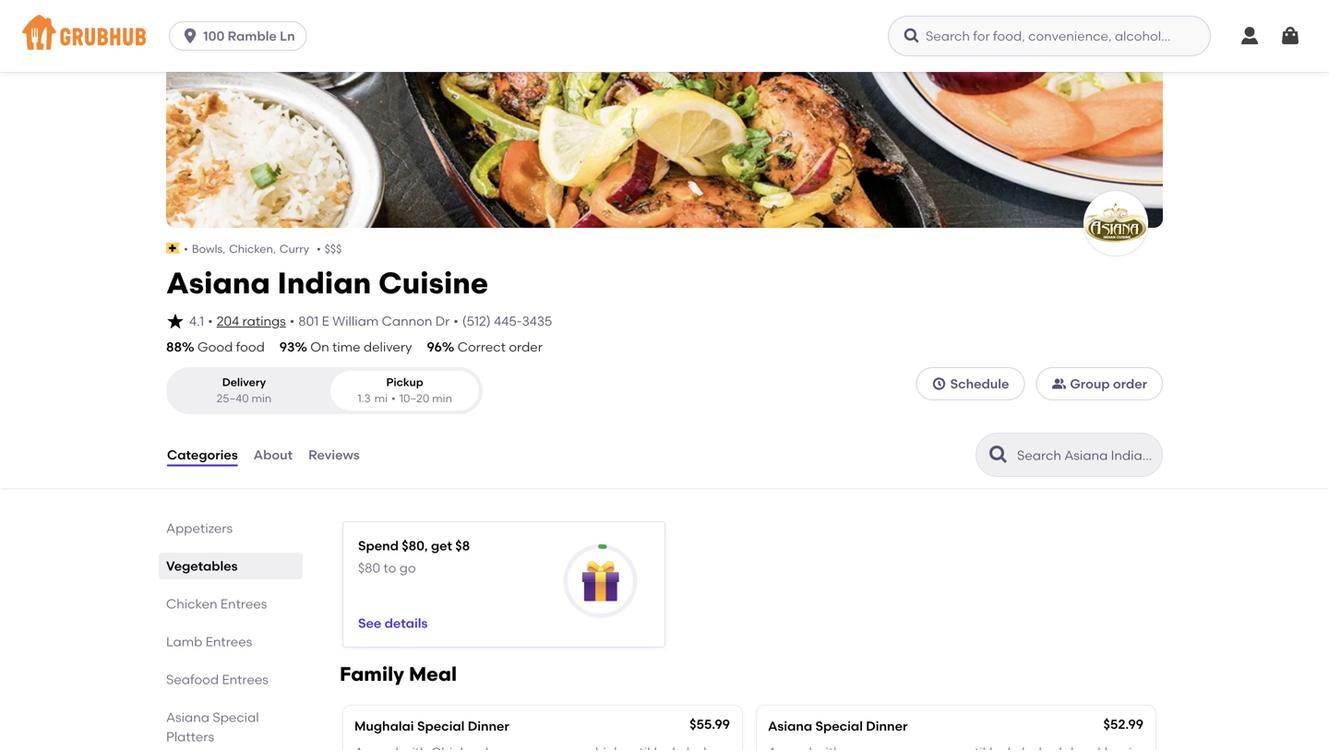 Task type: vqa. For each thing, say whether or not it's contained in the screenshot.


Task type: describe. For each thing, give the bounding box(es) containing it.
• inside pickup 1.3 mi • 10–20 min
[[391, 392, 396, 405]]

schedule
[[950, 376, 1009, 392]]

svg image inside schedule button
[[932, 377, 947, 392]]

seafood
[[166, 672, 219, 688]]

spend
[[358, 538, 399, 554]]

• left $$$
[[317, 242, 321, 256]]

25–40
[[217, 392, 249, 405]]

entrees for chicken entrees
[[220, 596, 267, 612]]

reviews button
[[307, 422, 361, 488]]

reviews
[[308, 447, 360, 463]]

on
[[310, 339, 329, 355]]

categories
[[167, 447, 238, 463]]

• right "subscription pass" image
[[184, 242, 188, 256]]

88
[[166, 339, 182, 355]]

445-
[[494, 313, 522, 329]]

dinner for asiana special dinner
[[866, 718, 908, 734]]

meal
[[409, 663, 457, 686]]

96
[[427, 339, 442, 355]]

time
[[332, 339, 360, 355]]

family
[[340, 663, 404, 686]]

min inside pickup 1.3 mi • 10–20 min
[[432, 392, 452, 405]]

100
[[203, 28, 225, 44]]

see
[[358, 616, 381, 631]]

option group containing delivery 25–40 min
[[166, 368, 483, 414]]

pickup
[[386, 376, 423, 389]]

• left 801
[[290, 313, 295, 329]]

search icon image
[[988, 444, 1010, 466]]

entrees for seafood entrees
[[222, 672, 268, 688]]

delivery 25–40 min
[[217, 376, 272, 405]]

subscription pass image
[[166, 243, 180, 254]]

good
[[198, 339, 233, 355]]

• right 4.1
[[208, 313, 213, 329]]

204
[[217, 313, 239, 329]]

801
[[298, 313, 319, 329]]

see details
[[358, 616, 428, 631]]

william
[[332, 313, 379, 329]]

lamb
[[166, 634, 202, 650]]

ramble
[[228, 28, 277, 44]]

e
[[322, 313, 329, 329]]

group order button
[[1036, 368, 1163, 401]]

good food
[[198, 339, 265, 355]]

group
[[1070, 376, 1110, 392]]

special for asiana special platters
[[213, 710, 259, 725]]

asiana special dinner
[[768, 718, 908, 734]]

Search for food, convenience, alcohol... search field
[[888, 16, 1211, 56]]

asiana for asiana special platters
[[166, 710, 210, 725]]

cuisine
[[378, 265, 488, 301]]

order for group order
[[1113, 376, 1147, 392]]

mi
[[374, 392, 388, 405]]

on time delivery
[[310, 339, 412, 355]]

svg image
[[903, 27, 921, 45]]

share icon image
[[1120, 18, 1143, 40]]

svg image inside the 100 ramble ln button
[[181, 27, 199, 45]]

get
[[431, 538, 452, 554]]

Search Asiana Indian Cuisine search field
[[1015, 447, 1156, 464]]

about
[[253, 447, 293, 463]]

4.1
[[189, 313, 204, 329]]

asiana for asiana indian cuisine
[[166, 265, 270, 301]]

schedule button
[[916, 368, 1025, 401]]

• 801 e william cannon dr • (512) 445-3435
[[290, 313, 552, 329]]

min inside delivery 25–40 min
[[251, 392, 272, 405]]



Task type: locate. For each thing, give the bounding box(es) containing it.
2 min from the left
[[432, 392, 452, 405]]

svg image
[[1239, 25, 1261, 47], [1279, 25, 1301, 47], [181, 27, 199, 45], [166, 312, 185, 330], [932, 377, 947, 392]]

seafood entrees
[[166, 672, 268, 688]]

special inside asiana special platters
[[213, 710, 259, 725]]

1 horizontal spatial dinner
[[866, 718, 908, 734]]

asiana down bowls, at the left top
[[166, 265, 270, 301]]

•
[[184, 242, 188, 256], [317, 242, 321, 256], [208, 313, 213, 329], [290, 313, 295, 329], [453, 313, 459, 329], [391, 392, 396, 405]]

(512)
[[462, 313, 491, 329]]

bowls,
[[192, 242, 225, 256]]

save this restaurant button
[[1074, 12, 1108, 45]]

1 horizontal spatial special
[[417, 718, 465, 734]]

93
[[279, 339, 295, 355]]

min right 10–20
[[432, 392, 452, 405]]

$80
[[358, 560, 380, 576]]

caret left icon image
[[186, 18, 209, 40]]

see details button
[[358, 607, 428, 640]]

dinner
[[468, 718, 509, 734], [866, 718, 908, 734]]

• right mi
[[391, 392, 396, 405]]

order
[[509, 339, 543, 355], [1113, 376, 1147, 392]]

0 vertical spatial entrees
[[220, 596, 267, 612]]

1 vertical spatial entrees
[[206, 634, 252, 650]]

special for mughalai special dinner
[[417, 718, 465, 734]]

chicken,
[[229, 242, 276, 256]]

special
[[213, 710, 259, 725], [417, 718, 465, 734], [815, 718, 863, 734]]

mughalai
[[354, 718, 414, 734]]

0 horizontal spatial order
[[509, 339, 543, 355]]

asiana indian cuisine
[[166, 265, 488, 301]]

$52.99
[[1103, 717, 1144, 732]]

go
[[399, 560, 416, 576]]

100 ramble ln
[[203, 28, 295, 44]]

option group
[[166, 368, 483, 414]]

1 horizontal spatial order
[[1113, 376, 1147, 392]]

categories button
[[166, 422, 239, 488]]

1 dinner from the left
[[468, 718, 509, 734]]

chicken
[[166, 596, 217, 612]]

order right group
[[1113, 376, 1147, 392]]

order for correct order
[[509, 339, 543, 355]]

entrees
[[220, 596, 267, 612], [206, 634, 252, 650], [222, 672, 268, 688]]

entrees for lamb entrees
[[206, 634, 252, 650]]

indian
[[277, 265, 371, 301]]

ln
[[280, 28, 295, 44]]

special for asiana special dinner
[[815, 718, 863, 734]]

entrees up seafood entrees
[[206, 634, 252, 650]]

entrees down the lamb entrees
[[222, 672, 268, 688]]

1.3
[[357, 392, 371, 405]]

chicken entrees
[[166, 596, 267, 612]]

delivery
[[364, 339, 412, 355]]

$$$
[[325, 242, 342, 256]]

vegetables
[[166, 558, 238, 574]]

$55.99
[[690, 717, 730, 732]]

group order
[[1070, 376, 1147, 392]]

food
[[236, 339, 265, 355]]

0 horizontal spatial dinner
[[468, 718, 509, 734]]

curry
[[280, 242, 309, 256]]

order inside the group order button
[[1113, 376, 1147, 392]]

$8
[[455, 538, 470, 554]]

pickup 1.3 mi • 10–20 min
[[357, 376, 452, 405]]

cannon
[[382, 313, 432, 329]]

0 horizontal spatial min
[[251, 392, 272, 405]]

about button
[[253, 422, 294, 488]]

2 vertical spatial entrees
[[222, 672, 268, 688]]

2 horizontal spatial special
[[815, 718, 863, 734]]

asiana for asiana special dinner
[[768, 718, 812, 734]]

min
[[251, 392, 272, 405], [432, 392, 452, 405]]

asiana special platters
[[166, 710, 259, 745]]

spend $80, get $8 $80 to go
[[358, 538, 470, 576]]

$80,
[[402, 538, 428, 554]]

details
[[385, 616, 428, 631]]

• bowls, chicken, curry • $$$
[[184, 242, 342, 256]]

people icon image
[[1052, 377, 1066, 392]]

2 dinner from the left
[[866, 718, 908, 734]]

dr
[[435, 313, 450, 329]]

ratings
[[242, 313, 286, 329]]

correct order
[[458, 339, 543, 355]]

1 min from the left
[[251, 392, 272, 405]]

asiana up platters
[[166, 710, 210, 725]]

dinner for mughalai special dinner
[[468, 718, 509, 734]]

family meal
[[340, 663, 457, 686]]

• right 'dr'
[[453, 313, 459, 329]]

delivery
[[222, 376, 266, 389]]

appetizers
[[166, 521, 233, 536]]

order down 3435
[[509, 339, 543, 355]]

asiana
[[166, 265, 270, 301], [166, 710, 210, 725], [768, 718, 812, 734]]

main navigation navigation
[[0, 0, 1329, 72]]

0 horizontal spatial special
[[213, 710, 259, 725]]

0 vertical spatial order
[[509, 339, 543, 355]]

to
[[383, 560, 396, 576]]

entrees up the lamb entrees
[[220, 596, 267, 612]]

min down the delivery
[[251, 392, 272, 405]]

reward icon image
[[580, 561, 621, 602]]

10–20
[[399, 392, 429, 405]]

1 vertical spatial order
[[1113, 376, 1147, 392]]

platters
[[166, 729, 214, 745]]

3435
[[522, 313, 552, 329]]

asiana right $55.99
[[768, 718, 812, 734]]

100 ramble ln button
[[169, 21, 314, 51]]

4.1 • 204 ratings
[[189, 313, 286, 329]]

correct
[[458, 339, 506, 355]]

1 horizontal spatial min
[[432, 392, 452, 405]]

lamb entrees
[[166, 634, 252, 650]]

save this restaurant image
[[1080, 18, 1102, 40]]

asiana inside asiana special platters
[[166, 710, 210, 725]]

mughalai special dinner
[[354, 718, 509, 734]]



